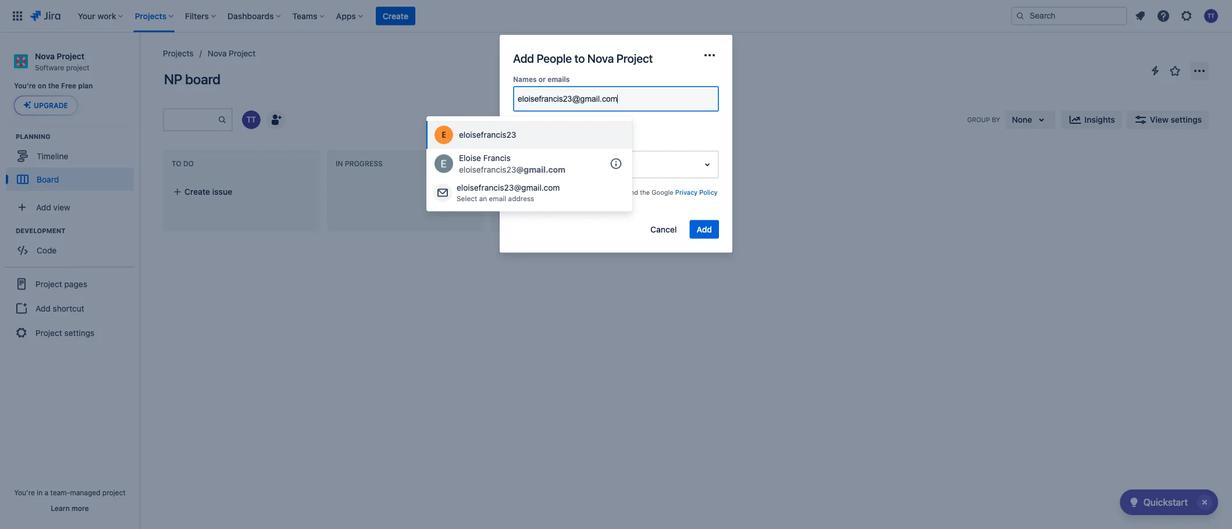 Task type: locate. For each thing, give the bounding box(es) containing it.
connected
[[513, 120, 547, 127]]

1 horizontal spatial create
[[383, 11, 409, 21]]

project inside nova project software project
[[57, 51, 84, 61]]

google left privacy
[[652, 189, 674, 196]]

create inside create button
[[383, 11, 409, 21]]

@gmail.com
[[517, 165, 566, 174]]

eloisefrancis23@gmail.com
[[457, 183, 560, 193]]

nova
[[208, 49, 227, 58], [35, 51, 55, 61], [588, 51, 614, 65]]

1 horizontal spatial project
[[102, 489, 126, 497]]

1 vertical spatial you're
[[14, 489, 35, 497]]

0 vertical spatial you're
[[14, 82, 36, 90]]

1 vertical spatial to
[[548, 120, 555, 127]]

0 horizontal spatial google
[[570, 119, 593, 127]]

development group
[[6, 226, 139, 266]]

you're left on
[[14, 82, 36, 90]]

1 horizontal spatial google
[[652, 189, 674, 196]]

0 horizontal spatial to
[[548, 120, 555, 127]]

0 vertical spatial eloisefrancis23
[[459, 130, 517, 140]]

privacy policy link
[[676, 189, 718, 196]]

0 horizontal spatial create
[[184, 187, 210, 197]]

you're for you're on the free plan
[[14, 82, 36, 90]]

1 horizontal spatial by
[[992, 116, 1001, 123]]

0 horizontal spatial and
[[513, 198, 525, 205]]

0 horizontal spatial add
[[36, 304, 51, 313]]

create issue button
[[166, 182, 317, 203]]

timeline link
[[6, 145, 134, 168]]

nova down create banner
[[588, 51, 614, 65]]

on
[[38, 82, 46, 90]]

nova inside nova project software project
[[35, 51, 55, 61]]

0 horizontal spatial the
[[48, 82, 59, 90]]

by inside the this site is protected by recaptcha and the google privacy policy and terms of service
[[579, 189, 587, 196]]

1 vertical spatial and
[[513, 198, 525, 205]]

project up plan
[[66, 63, 89, 71]]

create issue
[[184, 187, 232, 197]]

select
[[457, 194, 477, 202]]

add up names
[[513, 51, 534, 65]]

more image
[[703, 48, 717, 62]]

0 vertical spatial and
[[627, 189, 638, 196]]

1 horizontal spatial add
[[513, 51, 534, 65]]

0 vertical spatial to
[[575, 51, 585, 65]]

project
[[229, 49, 256, 58], [57, 51, 84, 61], [617, 51, 653, 65], [36, 279, 62, 289], [36, 328, 62, 338]]

policy
[[700, 189, 718, 196]]

0 vertical spatial the
[[48, 82, 59, 90]]

0 vertical spatial create
[[383, 11, 409, 21]]

by right group
[[992, 116, 1001, 123]]

you're for you're in a team-managed project
[[14, 489, 35, 497]]

you're
[[14, 82, 36, 90], [14, 489, 35, 497]]

plan
[[78, 82, 93, 90]]

by
[[992, 116, 1001, 123], [579, 189, 587, 196]]

eloisefrancis23 inside eloise francis eloisefrancis23 @gmail.com
[[459, 165, 517, 174]]

1 horizontal spatial to
[[575, 51, 585, 65]]

2 horizontal spatial nova
[[588, 51, 614, 65]]

2 horizontal spatial add
[[697, 225, 712, 234]]

do
[[183, 160, 194, 168]]

an
[[479, 194, 487, 202]]

0 vertical spatial google
[[570, 119, 593, 127]]

the right on
[[48, 82, 59, 90]]

nova for nova project software project
[[35, 51, 55, 61]]

nova up software
[[35, 51, 55, 61]]

software
[[35, 63, 64, 71]]

planning group
[[6, 132, 139, 195]]

privacy
[[676, 189, 698, 196]]

1 you're from the top
[[14, 82, 36, 90]]

0 vertical spatial add
[[513, 51, 534, 65]]

board
[[37, 175, 59, 184]]

recaptcha
[[589, 189, 625, 196]]

code link
[[6, 239, 134, 262]]

and
[[627, 189, 638, 196], [513, 198, 525, 205]]

project settings link
[[5, 320, 135, 346]]

select an email address image
[[436, 186, 450, 200]]

and down this
[[513, 198, 525, 205]]

add
[[513, 51, 534, 65], [697, 225, 712, 234], [36, 304, 51, 313]]

create inside create issue button
[[184, 187, 210, 197]]

add for add people to nova project
[[513, 51, 534, 65]]

1 vertical spatial by
[[579, 189, 587, 196]]

by right protected
[[579, 189, 587, 196]]

group
[[5, 267, 135, 349]]

this site is protected by recaptcha and the google privacy policy and terms of service
[[513, 189, 718, 205]]

eloisefrancis23
[[459, 130, 517, 140], [459, 165, 517, 174]]

1 horizontal spatial nova
[[208, 49, 227, 58]]

2 eloisefrancis23 from the top
[[459, 165, 517, 174]]

0 horizontal spatial by
[[579, 189, 587, 196]]

google down add people to nova project text field
[[570, 119, 593, 127]]

0 vertical spatial project
[[66, 63, 89, 71]]

1 vertical spatial the
[[640, 189, 650, 196]]

is
[[541, 189, 546, 196]]

quickstart
[[1144, 497, 1188, 508]]

cancel
[[651, 225, 677, 234]]

free
[[61, 82, 76, 90]]

to right people
[[575, 51, 585, 65]]

add left shortcut
[[36, 304, 51, 313]]

create banner
[[0, 0, 1233, 33]]

projects link
[[163, 47, 194, 61]]

shortcut
[[53, 304, 84, 313]]

you're left the in
[[14, 489, 35, 497]]

google inside the this site is protected by recaptcha and the google privacy policy and terms of service
[[652, 189, 674, 196]]

to
[[575, 51, 585, 65], [548, 120, 555, 127]]

create
[[383, 11, 409, 21], [184, 187, 210, 197]]

0 vertical spatial by
[[992, 116, 1001, 123]]

2 vertical spatial add
[[36, 304, 51, 313]]

1 vertical spatial add
[[697, 225, 712, 234]]

2 you're from the top
[[14, 489, 35, 497]]

to right connected
[[548, 120, 555, 127]]

1 horizontal spatial the
[[640, 189, 650, 196]]

you're in a team-managed project
[[14, 489, 126, 497]]

development
[[16, 227, 65, 234]]

insights button
[[1062, 111, 1123, 129]]

project right managed
[[102, 489, 126, 497]]

nova project software project
[[35, 51, 89, 71]]

nova project link
[[208, 47, 256, 61]]

project pages
[[36, 279, 87, 289]]

0 horizontal spatial nova
[[35, 51, 55, 61]]

1 vertical spatial project
[[102, 489, 126, 497]]

1 vertical spatial create
[[184, 187, 210, 197]]

code
[[37, 246, 57, 255]]

1 horizontal spatial and
[[627, 189, 638, 196]]

the right 'recaptcha'
[[640, 189, 650, 196]]

and right 'recaptcha'
[[627, 189, 638, 196]]

project
[[66, 63, 89, 71], [102, 489, 126, 497]]

create for create issue
[[184, 187, 210, 197]]

add button
[[690, 220, 719, 239]]

1 vertical spatial google
[[652, 189, 674, 196]]

1 vertical spatial eloisefrancis23
[[459, 165, 517, 174]]

managed
[[70, 489, 101, 497]]

add for add
[[697, 225, 712, 234]]

add people to nova project
[[513, 51, 653, 65]]

eloisefrancis23 up francis
[[459, 130, 517, 140]]

terms
[[526, 198, 545, 205]]

create for create
[[383, 11, 409, 21]]

google
[[570, 119, 593, 127], [652, 189, 674, 196]]

0 horizontal spatial project
[[66, 63, 89, 71]]

connected to
[[513, 120, 555, 127]]

the
[[48, 82, 59, 90], [640, 189, 650, 196]]

primary element
[[7, 0, 1012, 32]]

add down the policy
[[697, 225, 712, 234]]

eloisefrancis23 down francis
[[459, 165, 517, 174]]

jira image
[[30, 9, 60, 23], [30, 9, 60, 23]]

nova up 'board' on the left top of the page
[[208, 49, 227, 58]]

insights image
[[1069, 113, 1083, 127]]

learn more
[[51, 505, 89, 513]]



Task type: vqa. For each thing, say whether or not it's contained in the screenshot.
Board link
yes



Task type: describe. For each thing, give the bounding box(es) containing it.
of
[[547, 198, 553, 205]]

learn more button
[[51, 504, 89, 513]]

search image
[[1016, 11, 1025, 21]]

settings
[[64, 328, 94, 338]]

add people image
[[269, 113, 283, 127]]

francis
[[484, 153, 511, 163]]

the inside the this site is protected by recaptcha and the google privacy policy and terms of service
[[640, 189, 650, 196]]

Search field
[[1012, 7, 1128, 25]]

role
[[513, 139, 528, 148]]

protected
[[548, 189, 578, 196]]

to
[[172, 160, 181, 168]]

np board
[[164, 71, 221, 87]]

pages
[[64, 279, 87, 289]]

add for add shortcut
[[36, 304, 51, 313]]

in
[[37, 489, 43, 497]]

a
[[45, 489, 48, 497]]

board link
[[6, 168, 134, 191]]

group containing project pages
[[5, 267, 135, 349]]

address
[[508, 194, 534, 202]]

upgrade
[[34, 101, 68, 110]]

issue
[[212, 187, 232, 197]]

progress
[[345, 160, 383, 168]]

done
[[500, 160, 520, 168]]

cancel button
[[644, 220, 684, 239]]

group by
[[968, 116, 1001, 123]]

eloise
[[459, 153, 481, 163]]

to do
[[172, 160, 194, 168]]

email
[[489, 194, 506, 202]]

nova for nova project
[[208, 49, 227, 58]]

np
[[164, 71, 182, 87]]

more
[[72, 505, 89, 513]]

project inside nova project software project
[[66, 63, 89, 71]]

learn
[[51, 505, 70, 513]]

team-
[[50, 489, 70, 497]]

quickstart button
[[1121, 490, 1219, 516]]

eloisefrancis23 image
[[435, 126, 453, 144]]

project pages link
[[5, 271, 135, 297]]

eloisefrancis23@gmail.com select an email address
[[457, 183, 560, 202]]

google link
[[558, 118, 596, 129]]

terry turtle image
[[242, 111, 261, 129]]

names
[[513, 75, 537, 83]]

dismiss quickstart image
[[1196, 494, 1215, 512]]

board
[[185, 71, 221, 87]]

planning
[[16, 133, 50, 140]]

add shortcut button
[[5, 297, 135, 320]]

you're on the free plan
[[14, 82, 93, 90]]

star np board image
[[1169, 64, 1183, 78]]

automations menu button icon image
[[1149, 64, 1163, 78]]

site
[[528, 189, 539, 196]]

insights
[[1085, 115, 1116, 125]]

eloise francis eloisefrancis23 @gmail.com
[[459, 153, 566, 174]]

1 eloisefrancis23 from the top
[[459, 130, 517, 140]]

service
[[555, 198, 578, 205]]

eloise francis image
[[435, 155, 453, 173]]

add shortcut
[[36, 304, 84, 313]]

project settings
[[36, 328, 94, 338]]

Search this board text field
[[164, 109, 218, 130]]

terms of service link
[[526, 198, 578, 205]]

this
[[513, 189, 526, 196]]

group
[[968, 116, 991, 123]]

emails
[[548, 75, 570, 83]]

names or emails
[[513, 75, 570, 83]]

nova project
[[208, 49, 256, 58]]

in
[[336, 160, 343, 168]]

Names or emails text field
[[518, 95, 619, 104]]

check image
[[1128, 496, 1142, 510]]

upgrade button
[[15, 96, 77, 115]]

create button
[[376, 7, 416, 25]]

or
[[539, 75, 546, 83]]

projects
[[163, 49, 194, 58]]

people
[[537, 51, 572, 65]]

in progress
[[336, 160, 383, 168]]

timeline
[[37, 151, 68, 161]]



